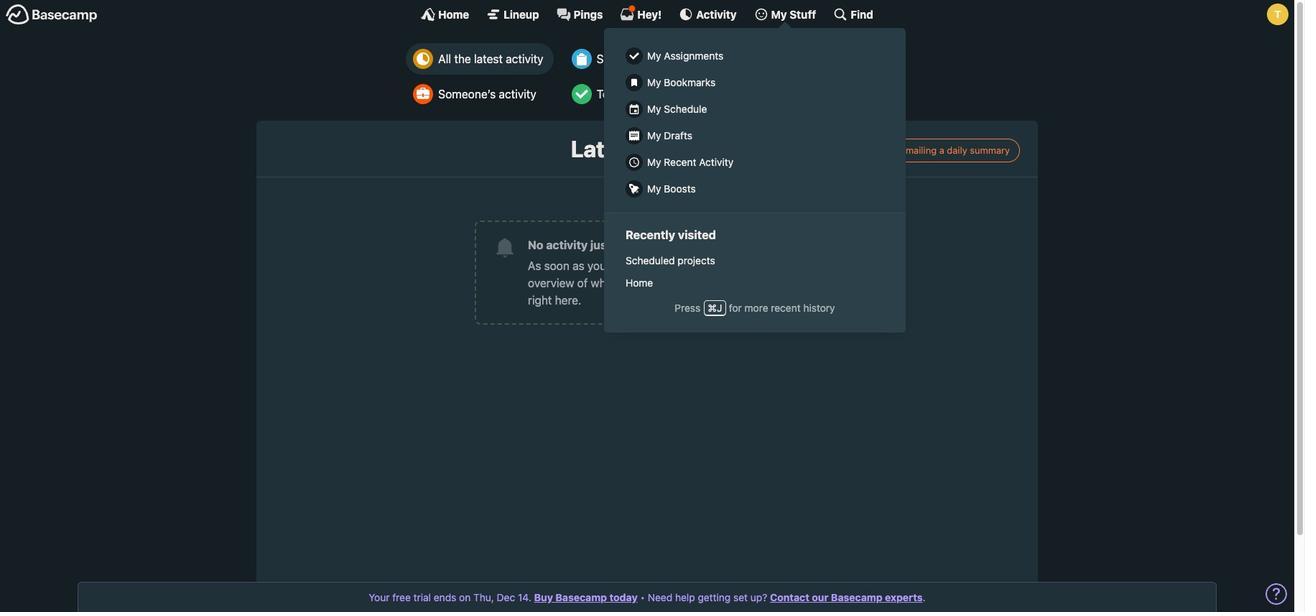 Task type: vqa. For each thing, say whether or not it's contained in the screenshot.
the jer mill icon
no



Task type: describe. For each thing, give the bounding box(es) containing it.
the inside 'all the latest activity' link
[[454, 52, 471, 65]]

someone's assignments link
[[564, 43, 750, 75]]

getting
[[698, 591, 731, 603]]

someone's assignments
[[597, 52, 723, 65]]

help
[[675, 591, 695, 603]]

all the latest activity
[[438, 52, 543, 65]]

find button
[[834, 7, 873, 22]]

overview
[[528, 277, 574, 290]]

all the latest activity link
[[406, 43, 554, 75]]

my schedule link
[[618, 96, 891, 122]]

2 you from the left
[[709, 260, 727, 273]]

a
[[939, 144, 944, 156]]

0 vertical spatial home
[[438, 8, 469, 20]]

my for my bookmarks
[[647, 76, 661, 88]]

thu,
[[473, 591, 494, 603]]

scheduled projects
[[626, 254, 715, 267]]

my recent activity link
[[618, 149, 891, 175]]

schedule image
[[767, 84, 787, 104]]

recent
[[664, 156, 696, 168]]

2 get from the left
[[752, 260, 769, 273]]

person report image
[[413, 84, 433, 104]]

.
[[923, 591, 926, 603]]

more
[[745, 302, 768, 314]]

just
[[590, 239, 611, 252]]

stuff
[[790, 8, 816, 20]]

daily
[[947, 144, 967, 156]]

across
[[686, 277, 720, 290]]

my for my assignments
[[647, 50, 661, 62]]

ends
[[434, 591, 456, 603]]

press
[[675, 302, 701, 314]]

recent
[[771, 302, 801, 314]]

as soon as you get the ball rolling, you can get an overview of what's happening across basecamp right here.
[[528, 260, 785, 307]]

⌘ j for more recent history
[[708, 302, 835, 314]]

activity for someone's activity
[[499, 88, 536, 101]]

my stuff element
[[618, 42, 891, 202]]

tara image
[[1267, 4, 1289, 25]]

summary
[[970, 144, 1010, 156]]

pings button
[[556, 7, 603, 22]]

set
[[733, 591, 748, 603]]

my for my boosts
[[647, 182, 661, 195]]

for
[[729, 302, 742, 314]]

my boosts link
[[618, 175, 891, 202]]

main element
[[0, 0, 1294, 332]]

dos
[[614, 88, 634, 101]]

0 horizontal spatial basecamp
[[556, 591, 607, 603]]

my for my stuff
[[771, 8, 787, 20]]

today
[[610, 591, 638, 603]]

history
[[803, 302, 835, 314]]

todo image
[[572, 84, 592, 104]]

&
[[673, 88, 680, 101]]

no
[[528, 239, 543, 252]]

buy
[[534, 591, 553, 603]]

right
[[528, 294, 552, 307]]

my assignments link
[[618, 42, 891, 69]]

hey!
[[637, 8, 662, 20]]

hey! button
[[620, 5, 662, 22]]

2 horizontal spatial basecamp
[[831, 591, 883, 603]]

14.
[[518, 591, 531, 603]]

assignments
[[657, 52, 723, 65]]

latest activity
[[571, 135, 723, 162]]

to-
[[597, 88, 614, 101]]

up?
[[751, 591, 767, 603]]

to-dos added & completed link
[[564, 78, 750, 110]]

schedule
[[664, 103, 707, 115]]

my assignments
[[647, 50, 724, 62]]

drafts
[[664, 129, 692, 142]]

activity link
[[679, 7, 737, 22]]

lineup
[[504, 8, 539, 20]]

our
[[812, 591, 829, 603]]

to-dos added & completed
[[597, 88, 739, 101]]

lineup link
[[486, 7, 539, 22]]



Task type: locate. For each thing, give the bounding box(es) containing it.
my schedule
[[647, 103, 707, 115]]

as
[[528, 260, 541, 273]]

home inside recently visited pages element
[[626, 277, 653, 289]]

my for my schedule
[[647, 103, 661, 115]]

rolling,
[[671, 260, 706, 273]]

recently visited pages element
[[618, 249, 891, 294]]

basecamp inside as soon as you get the ball rolling, you can get an overview of what's happening across basecamp right here.
[[723, 277, 778, 290]]

your free trial ends on thu, dec 14. buy basecamp today • need help getting set up? contact our basecamp experts .
[[369, 591, 926, 603]]

scheduled
[[626, 254, 675, 267]]

of
[[577, 277, 588, 290]]

as
[[573, 260, 585, 273]]

my left recent
[[647, 156, 661, 168]]

1 get from the left
[[609, 260, 626, 273]]

0 horizontal spatial home
[[438, 8, 469, 20]]

all
[[438, 52, 451, 65]]

my drafts link
[[618, 122, 891, 149]]

0 horizontal spatial someone's
[[438, 88, 496, 101]]

recently
[[626, 228, 675, 242]]

0 vertical spatial activity
[[506, 52, 543, 65]]

0 horizontal spatial the
[[454, 52, 471, 65]]

trial
[[414, 591, 431, 603]]

my for my recent activity
[[647, 156, 661, 168]]

switch accounts image
[[6, 4, 98, 26]]

emailing a daily summary
[[900, 144, 1010, 156]]

activity right latest
[[506, 52, 543, 65]]

bookmarks
[[664, 76, 716, 88]]

someone's inside someone's assignments link
[[597, 52, 654, 65]]

my left stuff
[[771, 8, 787, 20]]

completed
[[683, 88, 739, 101]]

get
[[609, 260, 626, 273], [752, 260, 769, 273]]

my down added
[[647, 103, 661, 115]]

contact our basecamp experts link
[[770, 591, 923, 603]]

someone's activity link
[[406, 78, 554, 110]]

home
[[438, 8, 469, 20], [626, 277, 653, 289]]

activity for no activity just yet
[[546, 239, 588, 252]]

contact
[[770, 591, 810, 603]]

get left an
[[752, 260, 769, 273]]

1 horizontal spatial basecamp
[[723, 277, 778, 290]]

0 vertical spatial someone's
[[597, 52, 654, 65]]

recently visited
[[626, 228, 716, 242]]

0 horizontal spatial you
[[588, 260, 606, 273]]

someone's up dos
[[597, 52, 654, 65]]

1 horizontal spatial someone's
[[597, 52, 654, 65]]

my left drafts
[[647, 129, 661, 142]]

an
[[772, 260, 785, 273]]

1 vertical spatial activity
[[499, 88, 536, 101]]

what's
[[591, 277, 625, 290]]

soon
[[544, 260, 570, 273]]

assignment image
[[572, 49, 592, 69]]

1 vertical spatial someone's
[[438, 88, 496, 101]]

0 vertical spatial home link
[[421, 7, 469, 22]]

basecamp right our
[[831, 591, 883, 603]]

here.
[[555, 294, 581, 307]]

1 vertical spatial the
[[629, 260, 646, 273]]

experts
[[885, 591, 923, 603]]

1 horizontal spatial you
[[709, 260, 727, 273]]

need
[[648, 591, 672, 603]]

projects
[[678, 254, 715, 267]]

my boosts
[[647, 182, 696, 195]]

1 you from the left
[[588, 260, 606, 273]]

no activity just yet
[[528, 239, 632, 252]]

0 horizontal spatial get
[[609, 260, 626, 273]]

my left boosts
[[647, 182, 661, 195]]

dec
[[497, 591, 515, 603]]

my bookmarks
[[647, 76, 716, 88]]

latest
[[571, 135, 638, 162]]

basecamp right buy
[[556, 591, 607, 603]]

ball
[[649, 260, 668, 273]]

0 vertical spatial the
[[454, 52, 471, 65]]

yet
[[614, 239, 632, 252]]

home link
[[421, 7, 469, 22], [618, 272, 891, 294]]

you
[[588, 260, 606, 273], [709, 260, 727, 273]]

assignments
[[664, 50, 724, 62]]

pings
[[574, 8, 603, 20]]

1 vertical spatial home
[[626, 277, 653, 289]]

basecamp
[[723, 277, 778, 290], [556, 591, 607, 603], [831, 591, 883, 603]]

my bookmarks link
[[618, 69, 891, 96]]

happening
[[628, 277, 683, 290]]

visited
[[678, 228, 716, 242]]

someone's activity
[[438, 88, 536, 101]]

1 horizontal spatial home
[[626, 277, 653, 289]]

added
[[637, 88, 670, 101]]

emailing
[[900, 144, 937, 156]]

boosts
[[664, 182, 696, 195]]

someone's for someone's assignments
[[597, 52, 654, 65]]

1 horizontal spatial home link
[[618, 272, 891, 294]]

my down someone's assignments link
[[647, 76, 661, 88]]

my for my drafts
[[647, 129, 661, 142]]

my stuff button
[[754, 7, 816, 22]]

1 horizontal spatial the
[[629, 260, 646, 273]]

1 vertical spatial home link
[[618, 272, 891, 294]]

activity up soon
[[546, 239, 588, 252]]

your
[[369, 591, 390, 603]]

•
[[640, 591, 645, 603]]

home down scheduled on the top of page
[[626, 277, 653, 289]]

0 horizontal spatial home link
[[421, 7, 469, 22]]

activity report image
[[413, 49, 433, 69]]

the inside as soon as you get the ball rolling, you can get an overview of what's happening across basecamp right here.
[[629, 260, 646, 273]]

someone's down 'all the latest activity' link
[[438, 88, 496, 101]]

someone's inside someone's activity link
[[438, 88, 496, 101]]

get up what's at the top of page
[[609, 260, 626, 273]]

someone's
[[597, 52, 654, 65], [438, 88, 496, 101]]

activity down "all the latest activity"
[[499, 88, 536, 101]]

reports image
[[767, 49, 787, 69]]

latest
[[474, 52, 503, 65]]

you left can
[[709, 260, 727, 273]]

you right as
[[588, 260, 606, 273]]

1 horizontal spatial get
[[752, 260, 769, 273]]

my inside dropdown button
[[771, 8, 787, 20]]

buy basecamp today link
[[534, 591, 638, 603]]

home link up all
[[421, 7, 469, 22]]

someone's for someone's activity
[[438, 88, 496, 101]]

on
[[459, 591, 471, 603]]

the right all
[[454, 52, 471, 65]]

basecamp down can
[[723, 277, 778, 290]]

home link up more
[[618, 272, 891, 294]]

scheduled projects link
[[618, 249, 891, 272]]

activity
[[506, 52, 543, 65], [499, 88, 536, 101], [546, 239, 588, 252]]

⌘
[[708, 302, 717, 314]]

my up my bookmarks
[[647, 50, 661, 62]]

free
[[392, 591, 411, 603]]

the
[[454, 52, 471, 65], [629, 260, 646, 273]]

the left 'ball'
[[629, 260, 646, 273]]

my
[[771, 8, 787, 20], [647, 50, 661, 62], [647, 76, 661, 88], [647, 103, 661, 115], [647, 129, 661, 142], [647, 156, 661, 168], [647, 182, 661, 195]]

home up all
[[438, 8, 469, 20]]

2 vertical spatial activity
[[546, 239, 588, 252]]

my drafts
[[647, 129, 692, 142]]

activity inside my stuff element
[[699, 156, 734, 168]]

j
[[717, 302, 722, 314]]

can
[[730, 260, 749, 273]]



